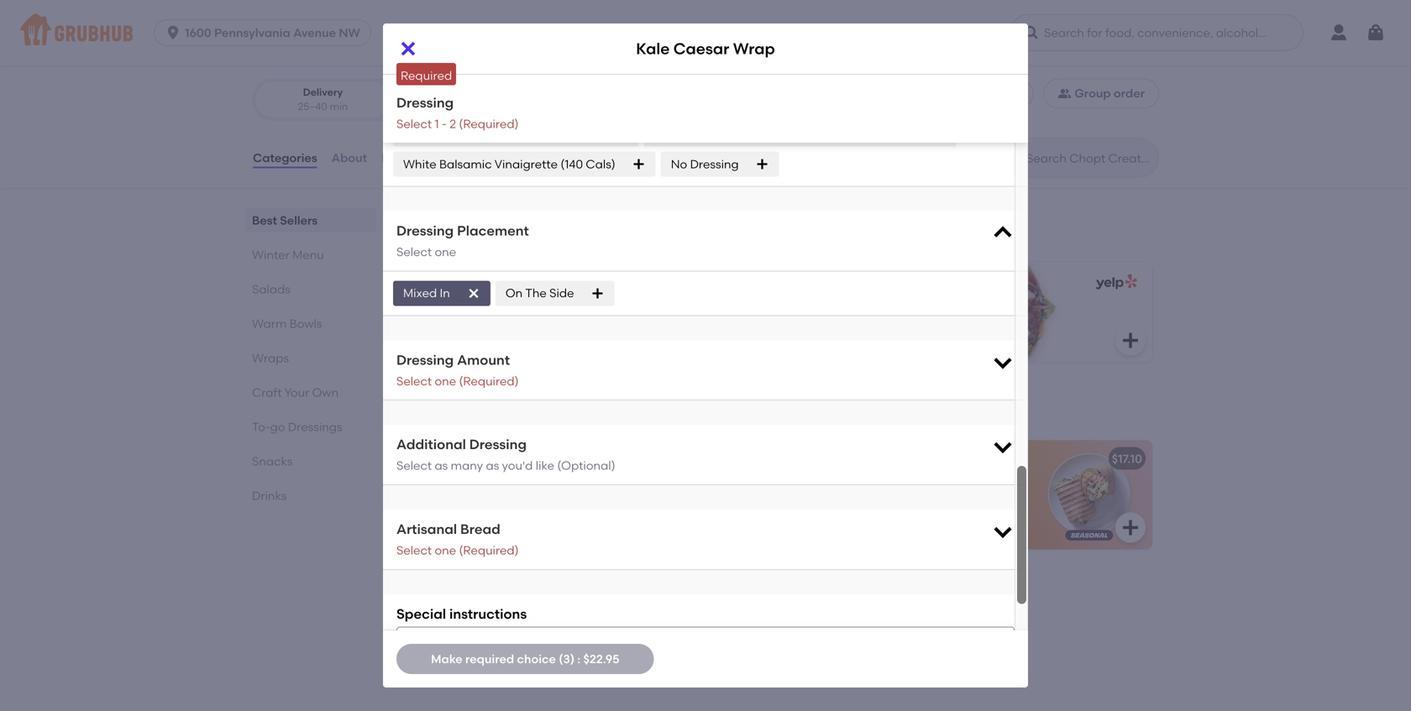 Task type: vqa. For each thing, say whether or not it's contained in the screenshot.
right and
yes



Task type: describe. For each thing, give the bounding box(es) containing it.
kale for kale caesar wrap $10.61 +
[[426, 307, 452, 322]]

(110
[[546, 127, 566, 141]]

steakhouse
[[403, 127, 470, 141]]

craft your own
[[252, 386, 339, 400]]

1 vegetables, from the left
[[424, 510, 490, 524]]

1 fresh from the left
[[541, 476, 569, 490]]

additional dressing select as many as you'd like (optional)
[[397, 437, 616, 473]]

ranch
[[876, 66, 912, 81]]

2 cabbage from the left
[[800, 544, 853, 558]]

1 vertical spatial menu
[[474, 401, 522, 423]]

0.2 mi
[[425, 101, 455, 113]]

25–40
[[298, 101, 327, 113]]

bowls
[[290, 317, 322, 331]]

(120
[[915, 66, 937, 81]]

yogurt
[[440, 36, 477, 50]]

order
[[1114, 86, 1145, 101]]

one for placement
[[435, 245, 456, 259]]

good
[[356, 27, 383, 39]]

$10.96
[[802, 327, 837, 341]]

(90 for goddess
[[712, 66, 730, 81]]

to-go dressings
[[252, 420, 342, 435]]

balsamic
[[439, 157, 492, 171]]

group
[[1075, 86, 1111, 101]]

2 beans, from the left
[[834, 493, 873, 507]]

snacks
[[252, 455, 293, 469]]

2 & from the left
[[855, 544, 864, 558]]

go
[[270, 420, 285, 435]]

additional
[[397, 437, 466, 453]]

your for craft your own
[[285, 386, 309, 400]]

dressing for amount
[[397, 352, 454, 368]]

best for best sellers most ordered on grubhub
[[410, 209, 449, 231]]

-
[[442, 117, 447, 131]]

salads
[[252, 282, 291, 297]]

1 panko from the left
[[424, 476, 459, 490]]

2 and from the left
[[941, 527, 964, 541]]

cals) right (140
[[586, 157, 616, 171]]

1 as from the left
[[435, 459, 448, 473]]

1 blend from the left
[[537, 544, 570, 558]]

dressing for select
[[397, 95, 454, 111]]

select for dressing placement
[[397, 245, 432, 259]]

best for best sellers
[[252, 214, 277, 228]]

dressing placement select one
[[397, 223, 529, 259]]

2 black from the left
[[800, 493, 832, 507]]

delivery 25–40 min
[[298, 86, 348, 113]]

1 black from the left
[[424, 493, 455, 507]]

white balsamic vinaigrette (140 cals)
[[403, 157, 616, 171]]

(required) for dressing amount
[[459, 374, 519, 389]]

caesar for mexican caesar (170 cals)
[[454, 66, 496, 81]]

2 cotija from the left
[[869, 510, 901, 524]]

1600
[[185, 26, 211, 40]]

(optional)
[[557, 459, 616, 473]]

chile
[[844, 66, 873, 81]]

wraps
[[252, 351, 289, 366]]

reviews button
[[381, 128, 429, 188]]

+ inside craft your own salad $10.96 +
[[837, 327, 844, 341]]

your for craft your own salad $10.96 +
[[835, 307, 861, 322]]

2 blend from the left
[[914, 544, 946, 558]]

make required choice (3) : $22.95
[[431, 652, 620, 667]]

no dressing
[[671, 157, 739, 171]]

no
[[671, 157, 688, 171]]

group order button
[[1044, 78, 1160, 109]]

reviews
[[382, 151, 428, 165]]

select inside dressing select 1 - 2 (required)
[[397, 117, 432, 131]]

2 vegetables, from the left
[[800, 510, 866, 524]]

1 cotija from the left
[[492, 510, 525, 524]]

min
[[330, 101, 348, 113]]

drinks
[[252, 489, 287, 503]]

in
[[440, 286, 450, 301]]

2 panko from the left
[[800, 476, 835, 490]]

svg image for mexican caesar (170 cals)
[[569, 67, 583, 80]]

best sellers
[[252, 214, 318, 228]]

cheese
[[500, 127, 544, 141]]

kale caesar wrap $10.61 +
[[426, 307, 531, 341]]

on
[[506, 286, 523, 301]]

avenue
[[293, 26, 336, 40]]

1 chips, from the left
[[424, 527, 457, 541]]

0 horizontal spatial winter menu
[[252, 248, 324, 262]]

cals) right (35
[[545, 36, 575, 50]]

select for dressing amount
[[397, 374, 432, 389]]

blue
[[473, 127, 497, 141]]

2 romaine from the left
[[891, 527, 939, 541]]

instructions
[[450, 606, 527, 623]]

0.2
[[425, 101, 439, 113]]

many
[[451, 459, 483, 473]]

svg image for no dressing
[[756, 158, 769, 171]]

spicy jalapeño goddess salad
[[424, 452, 604, 466]]

spicy jalapeño goddess wrap image
[[1027, 441, 1153, 550]]

star icon image
[[252, 24, 269, 41]]

white
[[403, 157, 437, 171]]

cals) right the (40
[[722, 36, 751, 50]]

dressing select 1 - 2 (required)
[[397, 95, 519, 131]]

ginger
[[452, 96, 491, 111]]

2 radish, from the left
[[948, 476, 986, 490]]

dijon
[[669, 36, 698, 50]]

the
[[525, 286, 547, 301]]

craft for craft your own
[[252, 386, 282, 400]]

$17.10
[[1112, 452, 1143, 466]]

(3)
[[559, 652, 575, 667]]

to-
[[252, 420, 270, 435]]

$10.61
[[426, 327, 459, 341]]

people icon image
[[1058, 87, 1072, 100]]

mixed
[[403, 286, 437, 301]]

dressing right no
[[690, 157, 739, 171]]

1
[[435, 117, 439, 131]]

steakhouse blue cheese (110 cals)
[[403, 127, 599, 141]]

on the side
[[506, 286, 574, 301]]

salad for craft your own salad $10.96 +
[[893, 307, 927, 322]]

about button
[[331, 128, 368, 188]]

svg image for honey dijon (40 cals)
[[768, 37, 782, 50]]

own for craft your own
[[312, 386, 339, 400]]

mexican for mexican caesar (170 cals)
[[403, 66, 451, 81]]

mexican caesar (170 cals)
[[403, 66, 552, 81]]

special
[[397, 606, 446, 623]]

main navigation navigation
[[0, 0, 1412, 66]]

like
[[536, 459, 555, 473]]

good food
[[356, 27, 408, 39]]

honey dijon (40 cals)
[[630, 36, 751, 50]]

bread
[[461, 521, 501, 538]]

$22.95
[[584, 652, 620, 667]]

1 romaine from the left
[[514, 527, 562, 541]]

kale for kale caesar wrap
[[636, 39, 670, 58]]

1600 pennsylvania avenue nw button
[[154, 19, 378, 46]]

most
[[410, 233, 438, 248]]



Task type: locate. For each thing, give the bounding box(es) containing it.
1 vertical spatial winter
[[410, 401, 469, 423]]

fried
[[462, 476, 488, 490], [838, 476, 864, 490]]

caesar for kale caesar wrap
[[674, 39, 730, 58]]

dressing up you'd
[[470, 437, 527, 453]]

1 horizontal spatial mexican
[[608, 66, 656, 81]]

dressing up "1"
[[397, 95, 454, 111]]

1 horizontal spatial spicy
[[875, 493, 905, 507]]

(required) inside dressing amount select one (required)
[[459, 374, 519, 389]]

2 fresh from the left
[[917, 476, 945, 490]]

0 horizontal spatial own
[[312, 386, 339, 400]]

you'd
[[502, 459, 533, 473]]

2 mexican from the left
[[608, 66, 656, 81]]

1 & from the left
[[479, 544, 488, 558]]

0 horizontal spatial as
[[435, 459, 448, 473]]

kale caesar wrap
[[636, 39, 775, 58]]

mixed in
[[403, 286, 450, 301]]

dressing inside dressing amount select one (required)
[[397, 352, 454, 368]]

select left "1"
[[397, 117, 432, 131]]

0 horizontal spatial and
[[565, 527, 588, 541]]

0 vertical spatial craft
[[802, 307, 833, 322]]

caesar
[[674, 39, 730, 58], [454, 66, 496, 81], [454, 307, 497, 322]]

2
[[450, 117, 456, 131]]

1 tortilla from the left
[[574, 510, 611, 524]]

winter menu
[[252, 248, 324, 262], [410, 401, 522, 423]]

dressing down $10.61
[[397, 352, 454, 368]]

0 vertical spatial salad
[[893, 307, 927, 322]]

1 horizontal spatial cheese,
[[904, 510, 948, 524]]

select inside additional dressing select as many as you'd like (optional)
[[397, 459, 432, 473]]

option group containing delivery 25–40 min
[[252, 78, 540, 121]]

best up "most"
[[410, 209, 449, 231]]

1 horizontal spatial craft
[[802, 307, 833, 322]]

wrap right the (40
[[733, 39, 775, 58]]

cals) right (120
[[940, 66, 970, 81]]

0 horizontal spatial chicken,
[[491, 476, 538, 490]]

best down categories button
[[252, 214, 277, 228]]

1 horizontal spatial cabbage
[[800, 544, 853, 558]]

0 horizontal spatial spicy
[[499, 493, 528, 507]]

3 select from the top
[[397, 374, 432, 389]]

pickup
[[452, 86, 486, 98]]

about
[[332, 151, 367, 165]]

special instructions
[[397, 606, 527, 623]]

2 one from the top
[[435, 374, 456, 389]]

wrap
[[733, 39, 775, 58], [499, 307, 531, 322]]

vegetables,
[[424, 510, 490, 524], [800, 510, 866, 524]]

cotija
[[492, 510, 525, 524], [869, 510, 901, 524]]

1 vertical spatial winter menu
[[410, 401, 522, 423]]

one up the in
[[435, 245, 456, 259]]

5 select from the top
[[397, 544, 432, 558]]

(90 up steakhouse blue cheese (110 cals)
[[494, 96, 512, 111]]

0 horizontal spatial craft
[[252, 386, 282, 400]]

1 and from the left
[[565, 527, 588, 541]]

sellers
[[453, 209, 512, 231], [280, 214, 318, 228]]

menu down the best sellers
[[293, 248, 324, 262]]

0 horizontal spatial best
[[252, 214, 277, 228]]

1 mexican from the left
[[403, 66, 451, 81]]

2 chips, from the left
[[800, 527, 833, 541]]

(required) down 'bread'
[[459, 544, 519, 558]]

1 vertical spatial craft
[[252, 386, 282, 400]]

1 horizontal spatial winter
[[410, 401, 469, 423]]

(required) down sesame ginger (90 cals)
[[459, 117, 519, 131]]

1 cabbage from the left
[[424, 544, 476, 558]]

1 beans, from the left
[[458, 493, 496, 507]]

craft your own salad $10.96 +
[[802, 307, 927, 341]]

dressing inside additional dressing select as many as you'd like (optional)
[[470, 437, 527, 453]]

2 (required) from the top
[[459, 374, 519, 389]]

0 horizontal spatial cotija
[[492, 510, 525, 524]]

92
[[328, 26, 342, 40]]

salad inside craft your own salad $10.96 +
[[893, 307, 927, 322]]

1 horizontal spatial radish,
[[948, 476, 986, 490]]

caesar for kale caesar wrap $10.61 +
[[454, 307, 497, 322]]

0 horizontal spatial panko fried chicken, fresh radish, black beans, spicy pickled vegetables, cotija cheese, tortilla chips, scallions, romaine and cabbage & cilantro blend
[[424, 476, 611, 558]]

1 vertical spatial wrap
[[499, 307, 531, 322]]

2 vertical spatial (required)
[[459, 544, 519, 558]]

svg image for white balsamic vinaigrette (140 cals)
[[632, 158, 646, 171]]

and
[[565, 527, 588, 541], [941, 527, 964, 541]]

(required) for artisanal bread
[[459, 544, 519, 558]]

select inside dressing placement select one
[[397, 245, 432, 259]]

grubhub
[[506, 233, 557, 248]]

1 horizontal spatial tortilla
[[951, 510, 987, 524]]

panko fried chicken, fresh radish, black beans, spicy pickled vegetables, cotija cheese, tortilla chips, scallions, romaine and cabbage & cilantro blend
[[424, 476, 611, 558], [800, 476, 987, 558]]

1 vertical spatial salad
[[570, 452, 604, 466]]

dressing inside dressing placement select one
[[397, 223, 454, 239]]

1 horizontal spatial +
[[837, 327, 844, 341]]

pickled
[[531, 493, 573, 507], [908, 493, 949, 507]]

0 vertical spatial own
[[864, 307, 890, 322]]

vinaigrette
[[495, 157, 558, 171]]

0 horizontal spatial &
[[479, 544, 488, 558]]

tortilla
[[574, 510, 611, 524], [951, 510, 987, 524]]

1 cheese, from the left
[[527, 510, 571, 524]]

2 scallions, from the left
[[836, 527, 888, 541]]

as left you'd
[[486, 459, 499, 473]]

artisanal bread select one (required)
[[397, 521, 519, 558]]

tzatziki
[[480, 36, 521, 50]]

kale inside kale caesar wrap $10.61 +
[[426, 307, 452, 322]]

choice
[[517, 652, 556, 667]]

wrap for kale caesar wrap
[[733, 39, 775, 58]]

spicy
[[499, 493, 528, 507], [875, 493, 905, 507]]

1 chicken, from the left
[[491, 476, 538, 490]]

0 horizontal spatial winter
[[252, 248, 290, 262]]

select inside dressing amount select one (required)
[[397, 374, 432, 389]]

dressing for placement
[[397, 223, 454, 239]]

3.8
[[269, 26, 286, 40]]

one down $10.61
[[435, 374, 456, 389]]

select down additional
[[397, 459, 432, 473]]

2 cheese, from the left
[[904, 510, 948, 524]]

(90
[[712, 66, 730, 81], [494, 96, 512, 111]]

1 scallions, from the left
[[460, 527, 512, 541]]

1 fried from the left
[[462, 476, 488, 490]]

0 horizontal spatial beans,
[[458, 493, 496, 507]]

0 vertical spatial your
[[835, 307, 861, 322]]

select down $10.61
[[397, 374, 432, 389]]

menu up additional dressing select as many as you'd like (optional)
[[474, 401, 522, 423]]

1 horizontal spatial fried
[[838, 476, 864, 490]]

cals) down kale caesar wrap
[[733, 66, 763, 81]]

2 tortilla from the left
[[951, 510, 987, 524]]

0 vertical spatial winter menu
[[252, 248, 324, 262]]

1 vertical spatial kale
[[426, 307, 452, 322]]

(363)
[[289, 26, 318, 40]]

yelp image
[[1093, 274, 1138, 290]]

select for artisanal bread
[[397, 544, 432, 558]]

your inside craft your own salad $10.96 +
[[835, 307, 861, 322]]

group order
[[1075, 86, 1145, 101]]

cals) right "(110"
[[569, 127, 599, 141]]

1 horizontal spatial sellers
[[453, 209, 512, 231]]

1 horizontal spatial beans,
[[834, 493, 873, 507]]

3 one from the top
[[435, 544, 456, 558]]

mexican
[[403, 66, 451, 81], [608, 66, 656, 81]]

dressing inside dressing select 1 - 2 (required)
[[397, 95, 454, 111]]

1 panko fried chicken, fresh radish, black beans, spicy pickled vegetables, cotija cheese, tortilla chips, scallions, romaine and cabbage & cilantro blend from the left
[[424, 476, 611, 558]]

cabbage
[[424, 544, 476, 558], [800, 544, 853, 558]]

1 horizontal spatial panko fried chicken, fresh radish, black beans, spicy pickled vegetables, cotija cheese, tortilla chips, scallions, romaine and cabbage & cilantro blend
[[800, 476, 987, 558]]

wrap inside kale caesar wrap $10.61 +
[[499, 307, 531, 322]]

0 horizontal spatial kale
[[426, 307, 452, 322]]

0 horizontal spatial salad
[[570, 452, 604, 466]]

winter menu down dressing amount select one (required)
[[410, 401, 522, 423]]

0 horizontal spatial mexican
[[403, 66, 451, 81]]

1 horizontal spatial kale
[[636, 39, 670, 58]]

0 horizontal spatial scallions,
[[460, 527, 512, 541]]

best inside best sellers most ordered on grubhub
[[410, 209, 449, 231]]

one inside dressing placement select one
[[435, 245, 456, 259]]

1 horizontal spatial panko
[[800, 476, 835, 490]]

1 horizontal spatial cilantro
[[867, 544, 911, 558]]

1 horizontal spatial black
[[800, 493, 832, 507]]

0 vertical spatial one
[[435, 245, 456, 259]]

one down the artisanal
[[435, 544, 456, 558]]

chips,
[[424, 527, 457, 541], [800, 527, 833, 541]]

sellers for best sellers most ordered on grubhub
[[453, 209, 512, 231]]

cals) right (170
[[523, 66, 552, 81]]

sellers up on
[[453, 209, 512, 231]]

select inside artisanal bread select one (required)
[[397, 544, 432, 558]]

1 + from the left
[[459, 327, 466, 341]]

own inside craft your own salad $10.96 +
[[864, 307, 890, 322]]

2 chicken, from the left
[[867, 476, 914, 490]]

salad for spicy jalapeño goddess salad
[[570, 452, 604, 466]]

warm bowls
[[252, 317, 322, 331]]

wrap down on
[[499, 307, 531, 322]]

0 vertical spatial (90
[[712, 66, 730, 81]]

1 horizontal spatial best
[[410, 209, 449, 231]]

select for additional dressing
[[397, 459, 432, 473]]

0 vertical spatial kale
[[636, 39, 670, 58]]

1 horizontal spatial (90
[[712, 66, 730, 81]]

caesar inside kale caesar wrap $10.61 +
[[454, 307, 497, 322]]

delivery
[[303, 86, 343, 98]]

1 one from the top
[[435, 245, 456, 259]]

dressing amount select one (required)
[[397, 352, 519, 389]]

0 horizontal spatial fresh
[[541, 476, 569, 490]]

0 horizontal spatial your
[[285, 386, 309, 400]]

red chile ranch (120 cals)
[[818, 66, 970, 81]]

0 vertical spatial winter
[[252, 248, 290, 262]]

best
[[410, 209, 449, 231], [252, 214, 277, 228]]

1 cilantro from the left
[[491, 544, 534, 558]]

1 horizontal spatial &
[[855, 544, 864, 558]]

craft up "$10.96"
[[802, 307, 833, 322]]

0 horizontal spatial +
[[459, 327, 466, 341]]

Search Chopt Creative Salad Co. search field
[[1025, 150, 1154, 166]]

salad
[[893, 307, 927, 322], [570, 452, 604, 466]]

winter menu down the best sellers
[[252, 248, 324, 262]]

1 select from the top
[[397, 117, 432, 131]]

0 horizontal spatial goddess
[[516, 452, 567, 466]]

black
[[424, 493, 455, 507], [800, 493, 832, 507]]

one inside dressing amount select one (required)
[[435, 374, 456, 389]]

artisanal
[[397, 521, 457, 538]]

1 horizontal spatial vegetables,
[[800, 510, 866, 524]]

0 horizontal spatial cheese,
[[527, 510, 571, 524]]

+
[[459, 327, 466, 341], [837, 327, 844, 341]]

+ inside kale caesar wrap $10.61 +
[[459, 327, 466, 341]]

side
[[550, 286, 574, 301]]

1 spicy from the left
[[499, 493, 528, 507]]

craft for craft your own salad $10.96 +
[[802, 307, 833, 322]]

2 panko fried chicken, fresh radish, black beans, spicy pickled vegetables, cotija cheese, tortilla chips, scallions, romaine and cabbage & cilantro blend from the left
[[800, 476, 987, 558]]

(required) inside artisanal bread select one (required)
[[459, 544, 519, 558]]

1 horizontal spatial pickled
[[908, 493, 949, 507]]

serrano heatwave bowl image
[[650, 564, 776, 673]]

0 horizontal spatial menu
[[293, 248, 324, 262]]

on
[[489, 233, 503, 248]]

0 horizontal spatial black
[[424, 493, 455, 507]]

select up "mixed"
[[397, 245, 432, 259]]

one for amount
[[435, 374, 456, 389]]

mexican for mexican goddess (90 cals)
[[608, 66, 656, 81]]

(required) inside dressing select 1 - 2 (required)
[[459, 117, 519, 131]]

greek
[[403, 36, 438, 50]]

mexican down honey at the top
[[608, 66, 656, 81]]

goddess
[[659, 66, 709, 81], [516, 452, 567, 466]]

0 vertical spatial goddess
[[659, 66, 709, 81]]

radish,
[[571, 476, 610, 490], [948, 476, 986, 490]]

0 horizontal spatial tortilla
[[574, 510, 611, 524]]

1 pickled from the left
[[531, 493, 573, 507]]

svg image
[[768, 37, 782, 50], [398, 39, 418, 59], [569, 67, 583, 80], [632, 158, 646, 171], [756, 158, 769, 171], [591, 287, 605, 300], [992, 520, 1015, 544]]

winter up salads at the top left of the page
[[252, 248, 290, 262]]

sellers for best sellers
[[280, 214, 318, 228]]

cheese,
[[527, 510, 571, 524], [904, 510, 948, 524]]

svg image
[[1366, 23, 1386, 43], [165, 24, 182, 41], [1023, 24, 1040, 41], [780, 67, 793, 80], [987, 67, 1000, 80], [992, 221, 1015, 245], [467, 287, 481, 300], [745, 331, 765, 351], [1121, 331, 1141, 351], [992, 351, 1015, 374], [992, 435, 1015, 459], [1121, 518, 1141, 538]]

0 vertical spatial caesar
[[674, 39, 730, 58]]

4 select from the top
[[397, 459, 432, 473]]

categories
[[253, 151, 317, 165]]

kale up $10.61
[[426, 307, 452, 322]]

&
[[479, 544, 488, 558], [855, 544, 864, 558]]

amount
[[457, 352, 510, 368]]

(90 down kale caesar wrap
[[712, 66, 730, 81]]

0 horizontal spatial vegetables,
[[424, 510, 490, 524]]

1 horizontal spatial winter menu
[[410, 401, 522, 423]]

2 as from the left
[[486, 459, 499, 473]]

1 horizontal spatial chips,
[[800, 527, 833, 541]]

1 horizontal spatial menu
[[474, 401, 522, 423]]

blend
[[537, 544, 570, 558], [914, 544, 946, 558]]

your
[[835, 307, 861, 322], [285, 386, 309, 400]]

0 horizontal spatial blend
[[537, 544, 570, 558]]

sellers inside best sellers most ordered on grubhub
[[453, 209, 512, 231]]

(35
[[524, 36, 542, 50]]

kale up mexican goddess (90 cals)
[[636, 39, 670, 58]]

craft inside craft your own salad $10.96 +
[[802, 307, 833, 322]]

(90 for ginger
[[494, 96, 512, 111]]

0 horizontal spatial romaine
[[514, 527, 562, 541]]

1 vertical spatial one
[[435, 374, 456, 389]]

1 horizontal spatial your
[[835, 307, 861, 322]]

2 cilantro from the left
[[867, 544, 911, 558]]

1 horizontal spatial salad
[[893, 307, 927, 322]]

craft down wraps
[[252, 386, 282, 400]]

1 horizontal spatial fresh
[[917, 476, 945, 490]]

option group
[[252, 78, 540, 121]]

1 horizontal spatial own
[[864, 307, 890, 322]]

ordered
[[440, 233, 486, 248]]

1 vertical spatial goddess
[[516, 452, 567, 466]]

menu
[[293, 248, 324, 262], [474, 401, 522, 423]]

0 horizontal spatial fried
[[462, 476, 488, 490]]

1 horizontal spatial wrap
[[733, 39, 775, 58]]

1 horizontal spatial chicken,
[[867, 476, 914, 490]]

greek yogurt tzatziki (35 cals)
[[403, 36, 575, 50]]

2 fried from the left
[[838, 476, 864, 490]]

as down additional
[[435, 459, 448, 473]]

1 radish, from the left
[[571, 476, 610, 490]]

1 vertical spatial own
[[312, 386, 339, 400]]

required
[[466, 652, 514, 667]]

cals) up cheese
[[515, 96, 544, 111]]

food
[[386, 27, 408, 39]]

placement
[[457, 223, 529, 239]]

beans,
[[458, 493, 496, 507], [834, 493, 873, 507]]

one inside artisanal bread select one (required)
[[435, 544, 456, 558]]

1 (required) from the top
[[459, 117, 519, 131]]

0 horizontal spatial wrap
[[499, 307, 531, 322]]

1 horizontal spatial and
[[941, 527, 964, 541]]

2 vertical spatial caesar
[[454, 307, 497, 322]]

2 vertical spatial one
[[435, 544, 456, 558]]

0 horizontal spatial radish,
[[571, 476, 610, 490]]

wrap for kale caesar wrap $10.61 +
[[499, 307, 531, 322]]

0 horizontal spatial (90
[[494, 96, 512, 111]]

(170
[[499, 66, 520, 81]]

1 horizontal spatial cotija
[[869, 510, 901, 524]]

0 horizontal spatial cabbage
[[424, 544, 476, 558]]

winter up additional
[[410, 401, 469, 423]]

2 select from the top
[[397, 245, 432, 259]]

svg image inside 1600 pennsylvania avenue nw button
[[165, 24, 182, 41]]

winter
[[252, 248, 290, 262], [410, 401, 469, 423]]

(required) down the amount
[[459, 374, 519, 389]]

:
[[578, 652, 581, 667]]

sellers down categories button
[[280, 214, 318, 228]]

2 + from the left
[[837, 327, 844, 341]]

1 vertical spatial your
[[285, 386, 309, 400]]

own for craft your own salad $10.96 +
[[864, 307, 890, 322]]

2 pickled from the left
[[908, 493, 949, 507]]

0 horizontal spatial pickled
[[531, 493, 573, 507]]

0 horizontal spatial cilantro
[[491, 544, 534, 558]]

1 horizontal spatial goddess
[[659, 66, 709, 81]]

(40
[[701, 36, 719, 50]]

0 horizontal spatial panko
[[424, 476, 459, 490]]

1 horizontal spatial scallions,
[[836, 527, 888, 541]]

dressings
[[288, 420, 342, 435]]

3 (required) from the top
[[459, 544, 519, 558]]

red
[[818, 66, 841, 81]]

spicy jalapeño goddess salad image
[[650, 441, 776, 550]]

your up "$10.96"
[[835, 307, 861, 322]]

craft
[[802, 307, 833, 322], [252, 386, 282, 400]]

warm
[[252, 317, 287, 331]]

mexican up sesame
[[403, 66, 451, 81]]

select down the artisanal
[[397, 544, 432, 558]]

dressing up 'mixed in' on the top left of the page
[[397, 223, 454, 239]]

one for bread
[[435, 544, 456, 558]]

mexican goddess (90 cals)
[[608, 66, 763, 81]]

(140
[[561, 157, 583, 171]]

your up to-go dressings
[[285, 386, 309, 400]]

1 vertical spatial caesar
[[454, 66, 496, 81]]

1 horizontal spatial as
[[486, 459, 499, 473]]

search icon image
[[1000, 148, 1020, 168]]

sesame
[[403, 96, 449, 111]]

sesame ginger (90 cals)
[[403, 96, 544, 111]]

1 vertical spatial (90
[[494, 96, 512, 111]]

select
[[397, 117, 432, 131], [397, 245, 432, 259], [397, 374, 432, 389], [397, 459, 432, 473], [397, 544, 432, 558]]

svg image for on the side
[[591, 287, 605, 300]]

2 spicy from the left
[[875, 493, 905, 507]]

0 vertical spatial wrap
[[733, 39, 775, 58]]



